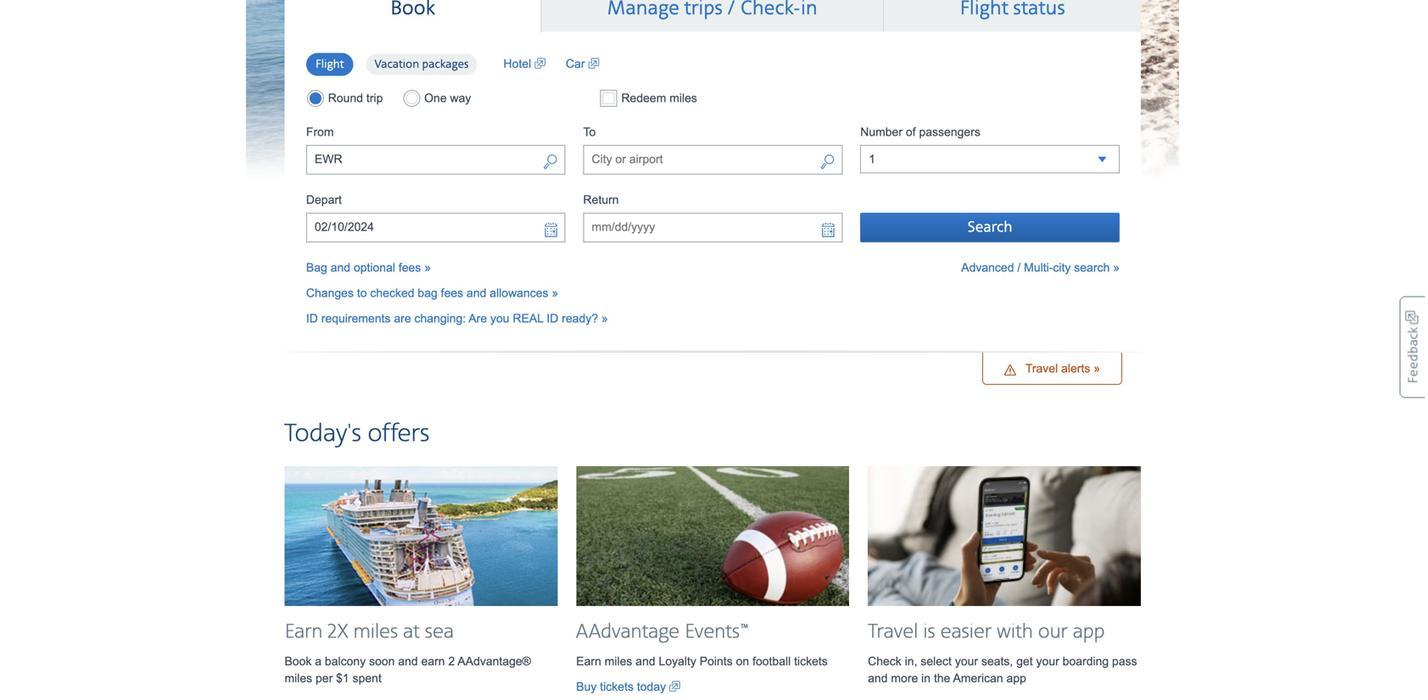 Task type: locate. For each thing, give the bounding box(es) containing it.
1 vertical spatial tickets
[[600, 681, 634, 694]]

advanced / multi-city search
[[961, 261, 1110, 275]]

2 id from the left
[[547, 312, 559, 325]]

tab list
[[285, 0, 1141, 33]]

alerts
[[1061, 362, 1090, 376]]

1 vertical spatial app
[[1007, 672, 1026, 686]]

to
[[583, 126, 596, 139]]

0 horizontal spatial earn
[[285, 620, 323, 645]]

travel alerts
[[1025, 362, 1090, 376]]

1 horizontal spatial travel
[[1025, 362, 1058, 376]]

0 horizontal spatial tickets
[[600, 681, 634, 694]]

travel up check
[[868, 620, 918, 645]]

app up "boarding"
[[1073, 620, 1105, 645]]

is
[[923, 620, 935, 645]]

id down the 'changes'
[[306, 312, 318, 325]]

sea
[[425, 620, 454, 645]]

1 horizontal spatial tickets
[[794, 655, 828, 669]]

1 option group from the top
[[306, 52, 487, 77]]

1 vertical spatial travel
[[868, 620, 918, 645]]

easier
[[940, 620, 992, 645]]

changes to checked bag fees and allowances
[[306, 287, 548, 300]]

the
[[934, 672, 950, 686]]

0 horizontal spatial your
[[955, 655, 978, 669]]

0 horizontal spatial newpage image
[[535, 56, 546, 73]]

and inside the check in, select your seats, get your boarding pass and more in the american app
[[868, 672, 888, 686]]

travel for travel alerts
[[1025, 362, 1058, 376]]

travel left "alerts"
[[1025, 362, 1058, 376]]

From text field
[[306, 145, 566, 175]]

real
[[513, 312, 543, 325]]

check in, select your seats, get your boarding pass and more in the american app
[[868, 655, 1137, 686]]

changes to checked bag fees and allowances link
[[306, 287, 558, 300]]

None submit
[[860, 213, 1120, 243]]

option group
[[306, 52, 487, 77], [306, 90, 566, 107]]

newpage image for buy tickets today
[[669, 679, 680, 696]]

travel for travel is easier with our app
[[868, 620, 918, 645]]

search
[[1074, 261, 1110, 275]]

miles right redeem at left top
[[670, 92, 697, 105]]

option group up trip at the top of the page
[[306, 52, 487, 77]]

fees up changes to checked bag fees and allowances
[[399, 261, 421, 275]]

option group containing flight
[[306, 52, 487, 77]]

and
[[331, 261, 350, 275], [467, 287, 486, 300], [398, 655, 418, 669], [636, 655, 655, 669], [868, 672, 888, 686]]

way
[[450, 92, 471, 105]]

1 horizontal spatial id
[[547, 312, 559, 325]]

points
[[700, 655, 733, 669]]

buy
[[576, 681, 597, 694]]

depart
[[306, 194, 342, 207]]

bag and optional fees
[[306, 261, 421, 275]]

2 option group from the top
[[306, 90, 566, 107]]

0 horizontal spatial travel
[[868, 620, 918, 645]]

advanced / multi-city search link
[[961, 260, 1120, 277]]

at
[[403, 620, 420, 645]]

your up american
[[955, 655, 978, 669]]

newpage image up to
[[588, 56, 599, 73]]

1 horizontal spatial your
[[1036, 655, 1059, 669]]

0 vertical spatial fees
[[399, 261, 421, 275]]

tickets right buy
[[600, 681, 634, 694]]

round
[[328, 92, 363, 105]]

0 vertical spatial app
[[1073, 620, 1105, 645]]

bag
[[306, 261, 327, 275]]

option group down the packages
[[306, 90, 566, 107]]

0 horizontal spatial app
[[1007, 672, 1026, 686]]

1 your from the left
[[955, 655, 978, 669]]

and down check
[[868, 672, 888, 686]]

app inside the check in, select your seats, get your boarding pass and more in the american app
[[1007, 672, 1026, 686]]

number of passengers
[[860, 126, 981, 139]]

tickets
[[794, 655, 828, 669], [600, 681, 634, 694]]

select
[[921, 655, 952, 669]]

book tab
[[285, 0, 541, 33]]

miles down the book
[[285, 672, 312, 686]]

from
[[306, 126, 334, 139]]

1 vertical spatial earn
[[576, 655, 601, 669]]

1 vertical spatial option group
[[306, 90, 566, 107]]

0 horizontal spatial id
[[306, 312, 318, 325]]

option group containing round trip
[[306, 90, 566, 107]]

0 vertical spatial travel
[[1025, 362, 1058, 376]]

1 horizontal spatial earn
[[576, 655, 601, 669]]

round trip
[[328, 92, 383, 105]]

0 vertical spatial option group
[[306, 52, 487, 77]]

travel
[[1025, 362, 1058, 376], [868, 620, 918, 645]]

aadvantage®
[[458, 655, 531, 669]]

are
[[469, 312, 487, 325]]

hotel
[[504, 57, 535, 71]]

fees
[[399, 261, 421, 275], [441, 287, 463, 300]]

newpage image right today
[[669, 679, 680, 696]]

your right "get"
[[1036, 655, 1059, 669]]

fees right bag on the left
[[441, 287, 463, 300]]

changes
[[306, 287, 354, 300]]

earn 2x miles at sea
[[285, 620, 454, 645]]

ready?
[[562, 312, 598, 325]]

flight status tab
[[884, 0, 1141, 32]]

search image
[[820, 153, 835, 173]]

are
[[394, 312, 411, 325]]

0 vertical spatial earn
[[285, 620, 323, 645]]

manage trips / check-in tab
[[541, 0, 884, 32]]

get
[[1016, 655, 1033, 669]]

aadvantage
[[576, 620, 680, 645]]

miles up soon
[[353, 620, 398, 645]]

0 horizontal spatial fees
[[399, 261, 421, 275]]

checked
[[370, 287, 414, 300]]

miles inside book a balcony soon and earn 2 aadvantage® miles per $1 spent
[[285, 672, 312, 686]]

seats,
[[981, 655, 1013, 669]]

earn up buy
[[576, 655, 601, 669]]

id right real
[[547, 312, 559, 325]]

newpage image
[[535, 56, 546, 73], [588, 56, 599, 73], [669, 679, 680, 696]]

aadvantage events™
[[576, 620, 749, 645]]

earn
[[285, 620, 323, 645], [576, 655, 601, 669]]

with
[[997, 620, 1033, 645]]

in
[[921, 672, 931, 686]]

earn up the book
[[285, 620, 323, 645]]

2 your from the left
[[1036, 655, 1059, 669]]

newpage image left 'car'
[[535, 56, 546, 73]]

and left "earn"
[[398, 655, 418, 669]]

balcony
[[325, 655, 366, 669]]

travel alerts link
[[982, 353, 1122, 385]]

1 id from the left
[[306, 312, 318, 325]]

app down "get"
[[1007, 672, 1026, 686]]

trip
[[366, 92, 383, 105]]

your
[[955, 655, 978, 669], [1036, 655, 1059, 669]]

city
[[1053, 261, 1071, 275]]

tickets right football
[[794, 655, 828, 669]]

2 horizontal spatial newpage image
[[669, 679, 680, 696]]

offers
[[368, 419, 430, 450]]

earn miles and loyalty points on football tickets
[[576, 655, 828, 669]]

pass
[[1112, 655, 1137, 669]]

1 horizontal spatial fees
[[441, 287, 463, 300]]

one
[[424, 92, 447, 105]]

football
[[752, 655, 791, 669]]

1 horizontal spatial newpage image
[[588, 56, 599, 73]]

miles
[[670, 92, 697, 105], [353, 620, 398, 645], [605, 655, 632, 669], [285, 672, 312, 686]]

our
[[1038, 620, 1068, 645]]

1 horizontal spatial app
[[1073, 620, 1105, 645]]

more
[[891, 672, 918, 686]]

one way
[[424, 92, 471, 105]]

loyalty
[[659, 655, 696, 669]]

$1
[[336, 672, 349, 686]]



Task type: describe. For each thing, give the bounding box(es) containing it.
a
[[315, 655, 322, 669]]

requirements
[[321, 312, 391, 325]]

redeem miles
[[618, 92, 697, 105]]

book a balcony soon and earn 2 aadvantage® miles per $1 spent
[[285, 655, 531, 686]]

and up today
[[636, 655, 655, 669]]

newpage image for car
[[588, 56, 599, 73]]

1 vertical spatial fees
[[441, 287, 463, 300]]

spent
[[353, 672, 382, 686]]

soon
[[369, 655, 395, 669]]

vacation packages
[[374, 57, 469, 72]]

/
[[1017, 261, 1021, 275]]

multi-
[[1024, 261, 1053, 275]]

today's offers
[[284, 419, 430, 450]]

optional
[[354, 261, 395, 275]]

vacation
[[374, 57, 419, 72]]

events™
[[685, 620, 749, 645]]

search image
[[543, 153, 558, 173]]

earn for earn miles and loyalty points on football tickets
[[576, 655, 601, 669]]

earn
[[421, 655, 445, 669]]

flight
[[315, 57, 344, 72]]

allowances
[[490, 287, 548, 300]]

per
[[316, 672, 333, 686]]

Depart text field
[[306, 213, 566, 243]]

2
[[448, 655, 455, 669]]

advanced
[[961, 261, 1014, 275]]

packages
[[422, 57, 469, 72]]

car
[[566, 57, 588, 71]]

hotel link
[[504, 56, 546, 73]]

today
[[637, 681, 666, 694]]

changing:
[[414, 312, 466, 325]]

passengers
[[919, 126, 981, 139]]

number
[[860, 126, 903, 139]]

and up are
[[467, 287, 486, 300]]

boarding
[[1063, 655, 1109, 669]]

start off spring with a beach trip. book flights to the caribbean or mexico. opens another site in a new window that may not meet accessibility guidelines. image
[[246, 0, 1179, 180]]

To text field
[[583, 145, 843, 175]]

newpage image for hotel
[[535, 56, 546, 73]]

id requirements are changing: are you real id ready? link
[[306, 312, 608, 325]]

redeem
[[621, 92, 666, 105]]

0 vertical spatial tickets
[[794, 655, 828, 669]]

leave feedback, opens external site in new window image
[[1400, 296, 1425, 398]]

bag
[[418, 287, 438, 300]]

buy tickets today
[[576, 681, 669, 694]]

of
[[906, 126, 916, 139]]

today's
[[284, 419, 361, 450]]

you
[[490, 312, 509, 325]]

return
[[583, 194, 619, 207]]

miles up buy tickets today
[[605, 655, 632, 669]]

and inside book a balcony soon and earn 2 aadvantage® miles per $1 spent
[[398, 655, 418, 669]]

check
[[868, 655, 902, 669]]

book
[[285, 655, 312, 669]]

car link
[[566, 56, 599, 73]]

on
[[736, 655, 749, 669]]

in,
[[905, 655, 917, 669]]

bag and optional fees link
[[306, 261, 431, 275]]

american
[[953, 672, 1003, 686]]

to
[[357, 287, 367, 300]]

travel is easier with our app
[[868, 620, 1105, 645]]

earn for earn 2x miles at sea
[[285, 620, 323, 645]]

id requirements are changing: are you real id ready?
[[306, 312, 598, 325]]

2x
[[328, 620, 348, 645]]

Return text field
[[583, 213, 843, 243]]

and right bag on the top left
[[331, 261, 350, 275]]



Task type: vqa. For each thing, say whether or not it's contained in the screenshot.
topmost App
yes



